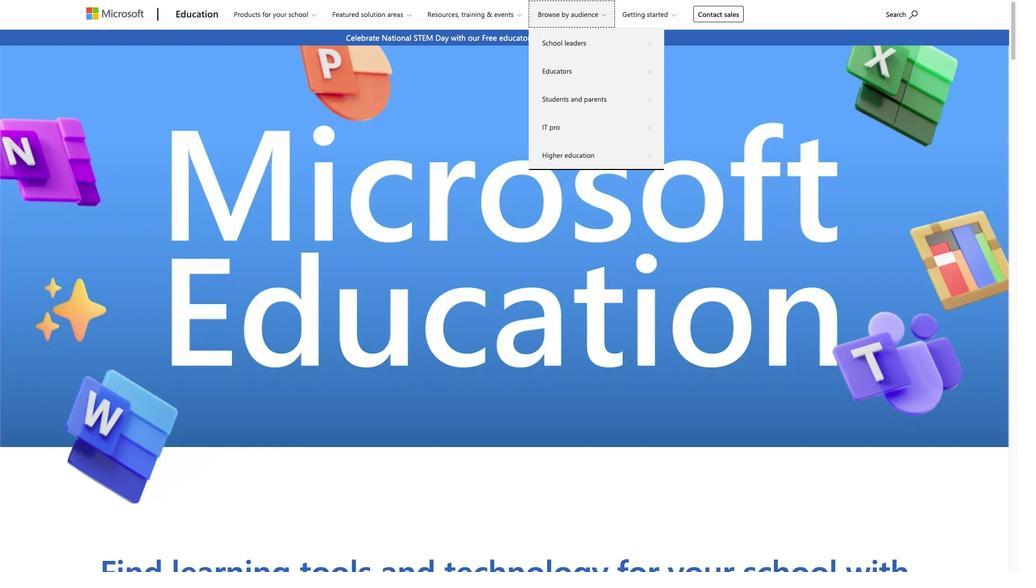 Task type: describe. For each thing, give the bounding box(es) containing it.
higher education button
[[530, 141, 664, 169]]

audience
[[571, 10, 599, 19]]

1 stem from the left
[[414, 32, 433, 43]]

classroom
[[620, 32, 656, 43]]

microsoft image
[[86, 7, 143, 20]]

started
[[647, 10, 668, 19]]

guide
[[538, 32, 558, 43]]

it pro
[[542, 122, 560, 131]]

resources, training & events
[[428, 10, 514, 19]]

with
[[451, 32, 466, 43]]

educators button
[[530, 57, 664, 85]]

school
[[542, 38, 563, 47]]

search button
[[882, 2, 923, 25]]

contact sales
[[698, 10, 739, 19]]

products for your school button
[[225, 1, 325, 28]]

contact sales link
[[694, 6, 744, 22]]

education
[[176, 7, 219, 20]]

browse by audience button
[[529, 1, 615, 28]]

your inside dropdown button
[[273, 10, 287, 19]]

getting started button
[[614, 1, 685, 28]]

solution
[[361, 10, 386, 19]]

search
[[886, 10, 907, 19]]

pro
[[550, 122, 560, 131]]

training
[[462, 10, 485, 19]]

education
[[565, 150, 595, 160]]

browse
[[538, 10, 560, 19]]

our
[[468, 32, 480, 43]]

areas
[[387, 10, 403, 19]]

educator's
[[499, 32, 536, 43]]

>
[[658, 32, 663, 43]]

products for your school
[[234, 10, 308, 19]]

celebrate
[[346, 32, 380, 43]]

national
[[382, 32, 412, 43]]



Task type: vqa. For each thing, say whether or not it's contained in the screenshot.
next
no



Task type: locate. For each thing, give the bounding box(es) containing it.
your left school
[[273, 10, 287, 19]]

2 stem from the left
[[572, 32, 592, 43]]

contact
[[698, 10, 723, 19]]

by
[[562, 10, 569, 19]]

getting started
[[623, 10, 668, 19]]

in
[[594, 32, 600, 43]]

0 horizontal spatial for
[[263, 10, 271, 19]]

education link
[[170, 1, 224, 29]]

Search search field
[[881, 2, 929, 25]]

featured solution areas button
[[323, 1, 420, 28]]

it pro button
[[530, 113, 664, 141]]

0 vertical spatial your
[[273, 10, 287, 19]]

stem left in
[[572, 32, 592, 43]]

for
[[263, 10, 271, 19], [560, 32, 570, 43]]

your right in
[[602, 32, 618, 43]]

students and parents button
[[530, 85, 664, 113]]

your
[[273, 10, 287, 19], [602, 32, 618, 43]]

celebrate national stem day with our free educator's guide for stem in your classroom >
[[346, 32, 663, 43]]

featured
[[332, 10, 359, 19]]

1 horizontal spatial for
[[560, 32, 570, 43]]

0 horizontal spatial stem
[[414, 32, 433, 43]]

day
[[435, 32, 449, 43]]

and
[[571, 94, 582, 103]]

1 vertical spatial your
[[602, 32, 618, 43]]

1 horizontal spatial your
[[602, 32, 618, 43]]

it
[[542, 122, 548, 131]]

free
[[482, 32, 497, 43]]

0 vertical spatial for
[[263, 10, 271, 19]]

parents
[[584, 94, 607, 103]]

browse by audience
[[538, 10, 599, 19]]

stem
[[414, 32, 433, 43], [572, 32, 592, 43]]

1 horizontal spatial stem
[[572, 32, 592, 43]]

celebrate national stem day with our free educator's guide for stem in your classroom > link
[[0, 30, 1009, 46]]

school
[[289, 10, 308, 19]]

resources,
[[428, 10, 460, 19]]

school leaders button
[[530, 29, 664, 57]]

stem left day
[[414, 32, 433, 43]]

higher
[[542, 150, 563, 160]]

for inside dropdown button
[[263, 10, 271, 19]]

getting
[[623, 10, 645, 19]]

0 horizontal spatial your
[[273, 10, 287, 19]]

for right "products"
[[263, 10, 271, 19]]

school leaders
[[542, 38, 586, 47]]

students
[[542, 94, 569, 103]]

products
[[234, 10, 261, 19]]

&
[[487, 10, 492, 19]]

educators
[[542, 66, 572, 75]]

leaders
[[565, 38, 586, 47]]

higher education
[[542, 150, 595, 160]]

1 vertical spatial for
[[560, 32, 570, 43]]

events
[[494, 10, 514, 19]]

sales
[[724, 10, 739, 19]]

for right 'guide'
[[560, 32, 570, 43]]

resources, training & events button
[[419, 1, 530, 28]]

students and parents
[[542, 94, 607, 103]]

featured solution areas
[[332, 10, 403, 19]]



